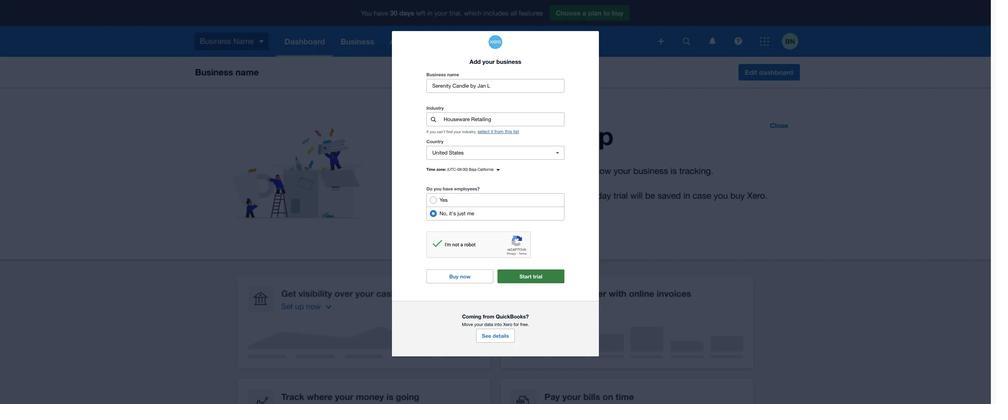 Task type: describe. For each thing, give the bounding box(es) containing it.
coming from quickbooks? move your data into xero for free.
[[462, 314, 529, 327]]

see
[[482, 333, 491, 339]]

no, it's just me
[[440, 211, 474, 217]]

do you have employees? group
[[427, 193, 565, 221]]

business name
[[427, 72, 459, 77]]

time zone: (utc-08:00) baja california
[[427, 167, 494, 172]]

buy
[[449, 273, 459, 280]]

can't
[[437, 130, 445, 134]]

industry,
[[462, 130, 477, 134]]

business
[[427, 72, 446, 77]]

0 vertical spatial your
[[483, 58, 495, 65]]

your for quickbooks?
[[474, 322, 483, 327]]

buy now
[[449, 273, 471, 280]]

xero
[[503, 322, 512, 327]]

data
[[484, 322, 493, 327]]

from inside coming from quickbooks? move your data into xero for free.
[[483, 314, 494, 320]]

start
[[520, 273, 532, 280]]

baja
[[469, 168, 477, 172]]

you for can't
[[430, 130, 436, 134]]

select it from this list button
[[478, 129, 519, 134]]

if you can't find your industry, select it from this list
[[427, 129, 519, 134]]

see details button
[[476, 329, 515, 343]]

me
[[467, 211, 474, 217]]

if
[[427, 130, 429, 134]]

it's
[[449, 211, 456, 217]]

business
[[497, 58, 521, 65]]

(utc-
[[447, 168, 458, 172]]

1 horizontal spatial from
[[495, 129, 504, 134]]

yes
[[440, 197, 448, 203]]

name
[[447, 72, 459, 77]]

trial
[[533, 273, 543, 280]]

for
[[514, 322, 519, 327]]

this
[[505, 129, 512, 134]]

search icon image
[[431, 117, 436, 122]]



Task type: locate. For each thing, give the bounding box(es) containing it.
your right add
[[483, 58, 495, 65]]

free.
[[520, 322, 529, 327]]

Country field
[[427, 146, 548, 160]]

details
[[493, 333, 509, 339]]

your for can't
[[454, 130, 461, 134]]

buy now button
[[427, 270, 494, 283]]

do you have employees?
[[427, 186, 480, 192]]

you
[[430, 130, 436, 134], [434, 186, 442, 192]]

see details
[[482, 333, 509, 339]]

list
[[513, 129, 519, 134]]

2 vertical spatial your
[[474, 322, 483, 327]]

from
[[495, 129, 504, 134], [483, 314, 494, 320]]

it
[[491, 129, 493, 134]]

your
[[483, 58, 495, 65], [454, 130, 461, 134], [474, 322, 483, 327]]

your inside coming from quickbooks? move your data into xero for free.
[[474, 322, 483, 327]]

have
[[443, 186, 453, 192]]

quickbooks?
[[496, 314, 529, 320]]

08:00)
[[458, 168, 468, 172]]

employees?
[[454, 186, 480, 192]]

california
[[478, 168, 494, 172]]

move
[[462, 322, 473, 327]]

from up data
[[483, 314, 494, 320]]

clear image
[[551, 146, 565, 160]]

your right find
[[454, 130, 461, 134]]

0 horizontal spatial from
[[483, 314, 494, 320]]

find
[[446, 130, 453, 134]]

xero image
[[489, 35, 503, 49]]

add your business
[[470, 58, 521, 65]]

0 vertical spatial you
[[430, 130, 436, 134]]

add
[[470, 58, 481, 65]]

now
[[460, 273, 471, 280]]

country
[[427, 139, 444, 144]]

from right it
[[495, 129, 504, 134]]

into
[[495, 322, 502, 327]]

select
[[478, 129, 490, 134]]

1 vertical spatial you
[[434, 186, 442, 192]]

start trial button
[[498, 270, 565, 283]]

you inside if you can't find your industry, select it from this list
[[430, 130, 436, 134]]

you right do
[[434, 186, 442, 192]]

no,
[[440, 211, 448, 217]]

1 vertical spatial your
[[454, 130, 461, 134]]

industry
[[427, 105, 444, 111]]

you for have
[[434, 186, 442, 192]]

Business name field
[[427, 80, 564, 93]]

you right if
[[430, 130, 436, 134]]

coming
[[462, 314, 482, 320]]

start trial
[[520, 273, 543, 280]]

do
[[427, 186, 433, 192]]

Industry field
[[443, 113, 564, 126]]

your left data
[[474, 322, 483, 327]]

zone:
[[437, 167, 446, 172]]

your inside if you can't find your industry, select it from this list
[[454, 130, 461, 134]]

0 vertical spatial from
[[495, 129, 504, 134]]

time
[[427, 167, 435, 172]]

1 vertical spatial from
[[483, 314, 494, 320]]

just
[[458, 211, 466, 217]]



Task type: vqa. For each thing, say whether or not it's contained in the screenshot.
project-autocompleter 'field'
no



